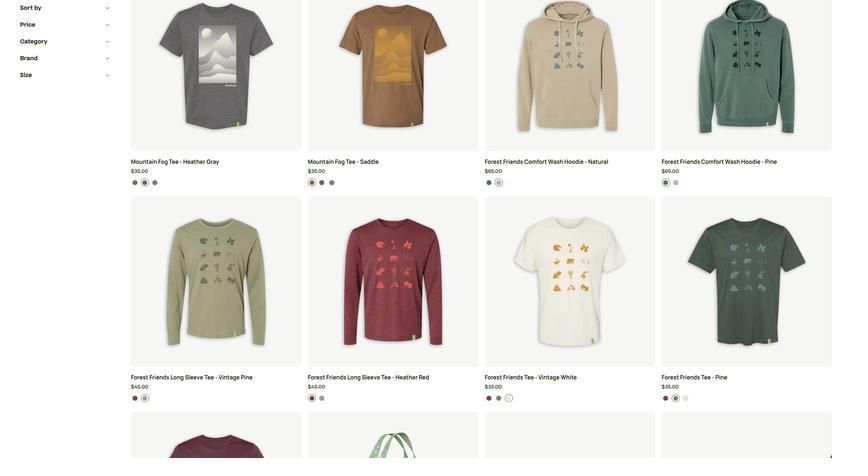 Task type: vqa. For each thing, say whether or not it's contained in the screenshot.
the rightmost Vintage Pine radio
yes



Task type: describe. For each thing, give the bounding box(es) containing it.
friends for forest friends comfort wash hoodie - pine
[[680, 158, 700, 166]]

forest for forest friends comfort wash hoodie - natural
[[485, 158, 502, 166]]

heather red image
[[309, 396, 315, 401]]

- inside forest friends comfort wash hoodie - pine $65.00
[[762, 158, 764, 166]]

category button
[[20, 33, 111, 50]]

forest for forest friends long sleeve tee - vintage pine
[[131, 374, 148, 381]]

pine image
[[663, 180, 669, 185]]

$35.00 link for mountain fog tee - heather gray
[[131, 168, 301, 175]]

wash for pine
[[725, 158, 741, 166]]

pine radio left natural icon
[[662, 179, 670, 187]]

friends for forest friends long sleeve tee - vintage pine
[[149, 374, 169, 381]]

tee inside forest friends long sleeve tee - heather red $45.00
[[382, 374, 391, 381]]

forest for forest friends comfort wash hoodie - pine
[[662, 158, 679, 166]]

pine inside 'forest friends long sleeve tee - vintage pine $45.00'
[[241, 374, 253, 381]]

Red radio
[[662, 395, 670, 402]]

heather gray image
[[319, 180, 325, 185]]

natural image
[[496, 180, 502, 185]]

forest friends comfort wash hoodie - natural link
[[485, 158, 655, 166]]

red
[[419, 374, 429, 381]]

saddle image
[[309, 180, 315, 185]]

natural
[[589, 158, 609, 166]]

pine inside forest friends comfort wash hoodie - pine $65.00
[[766, 158, 778, 166]]

option group for mountain fog tee - heather gray
[[131, 179, 302, 187]]

option group for mountain fog tee - saddle
[[308, 179, 479, 187]]

red image
[[663, 396, 669, 401]]

- inside forest friends tee - pine $35.00
[[712, 374, 715, 381]]

sort by
[[20, 4, 41, 12]]

red image
[[486, 396, 492, 401]]

vintage white radio for forest friends tee - vintage white
[[505, 395, 513, 402]]

sort
[[20, 4, 33, 12]]

sleeve for heather
[[362, 374, 380, 381]]

forest for forest friends tee - vintage white
[[485, 374, 502, 381]]

vintage white image for forest friends tee - pine
[[683, 396, 689, 401]]

forest friends tee - vintage white $35.00
[[485, 374, 577, 391]]

fog for saddle
[[335, 158, 345, 166]]

forest friends tee - vintage white link
[[485, 374, 655, 382]]

size
[[20, 71, 32, 79]]

heather gray image
[[142, 180, 148, 185]]

Red radio
[[485, 395, 493, 402]]

friends for forest friends tee - vintage white
[[503, 374, 523, 381]]

vintage pine image
[[142, 396, 148, 401]]

comfort for forest friends comfort wash hoodie - natural
[[525, 158, 547, 166]]

Saddle radio
[[131, 179, 139, 187]]

$65.00 link for pine
[[662, 168, 832, 175]]

comfort for forest friends comfort wash hoodie - pine
[[702, 158, 724, 166]]

$65.00 for forest friends comfort wash hoodie - natural
[[485, 168, 502, 175]]

$35.00 inside mountain fog tee - heather gray $35.00
[[131, 168, 148, 175]]

option group for forest friends tee - pine
[[662, 395, 833, 402]]

wash for natural
[[548, 158, 564, 166]]

Saddle radio
[[308, 179, 316, 187]]

brand
[[20, 54, 38, 63]]

- inside mountain fog tee - heather gray $35.00
[[180, 158, 182, 166]]

- inside mountain fog tee - saddle $35.00
[[357, 158, 359, 166]]

$35.00 inside the forest friends tee - vintage white $35.00
[[485, 384, 502, 391]]

mountain fog tee - saddle $35.00
[[308, 158, 379, 175]]

friends for forest friends tee - pine
[[680, 374, 700, 381]]

heather red image
[[132, 396, 138, 401]]

heather gray radio for mountain fog tee - saddle
[[318, 179, 326, 187]]

forest friends tee - pine $35.00
[[662, 374, 728, 391]]

price
[[20, 21, 35, 29]]

$35.00 link for forest friends tee - pine
[[662, 384, 832, 391]]

pine image for forest friends tee - vintage white
[[496, 396, 502, 401]]

tee inside 'forest friends long sleeve tee - vintage pine $45.00'
[[204, 374, 214, 381]]

- inside 'forest friends long sleeve tee - vintage pine $45.00'
[[215, 374, 218, 381]]

mountain fog tee - saddle link
[[308, 158, 478, 166]]

0 horizontal spatial pine image
[[486, 180, 492, 185]]

forest friends long sleeve tee - vintage pine link
[[131, 374, 301, 382]]

$65.00 for forest friends comfort wash hoodie - pine
[[662, 168, 679, 175]]

category
[[20, 38, 47, 46]]

Vintage Pine radio
[[141, 395, 149, 402]]

hoodie for natural
[[565, 158, 584, 166]]

Vintage Pine radio
[[318, 395, 326, 402]]

friends for forest friends comfort wash hoodie - natural
[[503, 158, 523, 166]]

- inside forest friends long sleeve tee - heather red $45.00
[[392, 374, 395, 381]]

long for heather
[[348, 374, 361, 381]]

forest for forest friends tee - pine
[[662, 374, 679, 381]]

forest friends long sleeve tee - heather red link
[[308, 374, 478, 382]]

pine radio left natural image
[[485, 179, 493, 187]]

$45.00 link for heather
[[308, 384, 478, 391]]

price button
[[20, 16, 111, 33]]

vintage inside the forest friends tee - vintage white $35.00
[[539, 374, 560, 381]]

forest friends long sleeve tee - vintage pine $45.00
[[131, 374, 253, 391]]

vintage pine image
[[319, 396, 325, 401]]



Task type: locate. For each thing, give the bounding box(es) containing it.
vintage white image
[[506, 396, 512, 401], [683, 396, 689, 401]]

1 mountain from the left
[[131, 158, 157, 166]]

$45.00 link for vintage
[[131, 384, 301, 391]]

1 heather gray radio from the left
[[141, 179, 149, 187]]

tee inside forest friends tee - pine $35.00
[[702, 374, 711, 381]]

Pine radio
[[485, 179, 493, 187], [662, 179, 670, 187], [495, 395, 503, 402], [672, 395, 680, 402]]

forest inside the forest friends comfort wash hoodie - natural $65.00
[[485, 158, 502, 166]]

option group down forest friends long sleeve tee - heather red link
[[308, 395, 479, 402]]

heather red radio for forest friends long sleeve tee - vintage pine
[[131, 395, 139, 402]]

option group down forest friends tee - vintage white "link"
[[485, 395, 656, 402]]

1 horizontal spatial $45.00 link
[[308, 384, 478, 391]]

0 horizontal spatial mountain
[[131, 158, 157, 166]]

heather gray radio for mountain fog tee - heather gray
[[141, 179, 149, 187]]

$65.00 link for natural
[[485, 168, 655, 175]]

heather inside mountain fog tee - heather gray $35.00
[[183, 158, 205, 166]]

vintage inside 'forest friends long sleeve tee - vintage pine $45.00'
[[219, 374, 240, 381]]

1 horizontal spatial heather
[[396, 374, 418, 381]]

size button
[[20, 67, 111, 84]]

option group down mountain fog tee - saddle link
[[308, 179, 479, 187]]

1 horizontal spatial vintage white radio
[[682, 395, 690, 402]]

hoodie inside the forest friends comfort wash hoodie - natural $65.00
[[565, 158, 584, 166]]

1 hoodie from the left
[[565, 158, 584, 166]]

pine radio right red radio at bottom
[[495, 395, 503, 402]]

0 horizontal spatial wash
[[548, 158, 564, 166]]

$35.00 link
[[131, 168, 301, 175], [308, 168, 478, 175], [485, 384, 655, 391], [662, 384, 832, 391]]

long inside forest friends long sleeve tee - heather red $45.00
[[348, 374, 361, 381]]

$65.00 link down forest friends comfort wash hoodie - pine 'link'
[[662, 168, 832, 175]]

$65.00 up pine image
[[662, 168, 679, 175]]

heather inside forest friends long sleeve tee - heather red $45.00
[[396, 374, 418, 381]]

1 $45.00 link from the left
[[131, 384, 301, 391]]

tee inside the forest friends tee - vintage white $35.00
[[525, 374, 534, 381]]

friends inside the forest friends comfort wash hoodie - natural $65.00
[[503, 158, 523, 166]]

vintage
[[219, 374, 240, 381], [539, 374, 560, 381]]

sleeve inside forest friends long sleeve tee - heather red $45.00
[[362, 374, 380, 381]]

Natural radio
[[672, 179, 680, 187]]

1 vintage white image from the left
[[506, 396, 512, 401]]

$35.00
[[131, 168, 148, 175], [308, 168, 325, 175], [485, 384, 502, 391], [662, 384, 679, 391]]

sleeve inside 'forest friends long sleeve tee - vintage pine $45.00'
[[185, 374, 203, 381]]

hoodie for pine
[[742, 158, 761, 166]]

1 heather green radio from the left
[[151, 179, 159, 187]]

$35.00 link down forest friends tee - pine link
[[662, 384, 832, 391]]

1 horizontal spatial $45.00
[[308, 384, 325, 391]]

heather red radio left vintage pine image at the left of the page
[[308, 395, 316, 402]]

1 horizontal spatial comfort
[[702, 158, 724, 166]]

1 horizontal spatial vintage white image
[[683, 396, 689, 401]]

heather left red
[[396, 374, 418, 381]]

long
[[171, 374, 184, 381], [348, 374, 361, 381]]

1 wash from the left
[[548, 158, 564, 166]]

2 horizontal spatial pine
[[766, 158, 778, 166]]

2 vintage from the left
[[539, 374, 560, 381]]

vintage white image for forest friends tee - vintage white
[[506, 396, 512, 401]]

1 horizontal spatial heather red radio
[[308, 395, 316, 402]]

wash inside the forest friends comfort wash hoodie - natural $65.00
[[548, 158, 564, 166]]

1 $45.00 from the left
[[131, 384, 148, 391]]

tee for mountain fog tee - saddle
[[346, 158, 356, 166]]

1 horizontal spatial long
[[348, 374, 361, 381]]

1 vertical spatial heather
[[396, 374, 418, 381]]

Heather Green radio
[[151, 179, 159, 187], [328, 179, 336, 187]]

forest up red radio at bottom
[[485, 374, 502, 381]]

$35.00 link down mountain fog tee - saddle link
[[308, 168, 478, 175]]

0 vertical spatial heather
[[183, 158, 205, 166]]

comfort inside the forest friends comfort wash hoodie - natural $65.00
[[525, 158, 547, 166]]

1 horizontal spatial vintage
[[539, 374, 560, 381]]

0 horizontal spatial $45.00
[[131, 384, 148, 391]]

tee inside mountain fog tee - saddle $35.00
[[346, 158, 356, 166]]

0 horizontal spatial heather
[[183, 158, 205, 166]]

forest inside forest friends tee - pine $35.00
[[662, 374, 679, 381]]

forest friends comfort wash hoodie - pine $65.00
[[662, 158, 778, 175]]

2 heather red radio from the left
[[308, 395, 316, 402]]

0 horizontal spatial vintage white radio
[[505, 395, 513, 402]]

Vintage White radio
[[505, 395, 513, 402], [682, 395, 690, 402]]

vintage white radio right red radio at bottom
[[505, 395, 513, 402]]

option group down forest friends tee - pine link
[[662, 395, 833, 402]]

option group down mountain fog tee - heather gray link
[[131, 179, 302, 187]]

heather
[[183, 158, 205, 166], [396, 374, 418, 381]]

mountain up heather gray image
[[308, 158, 334, 166]]

0 horizontal spatial sleeve
[[185, 374, 203, 381]]

vintage white image down forest friends tee - pine $35.00
[[683, 396, 689, 401]]

$35.00 link down forest friends tee - vintage white "link"
[[485, 384, 655, 391]]

2 long from the left
[[348, 374, 361, 381]]

forest friends comfort wash hoodie - pine link
[[662, 158, 832, 166]]

2 fog from the left
[[335, 158, 345, 166]]

heather red radio for forest friends long sleeve tee - heather red
[[308, 395, 316, 402]]

-
[[180, 158, 182, 166], [357, 158, 359, 166], [585, 158, 587, 166], [762, 158, 764, 166], [215, 374, 218, 381], [392, 374, 395, 381], [535, 374, 538, 381], [712, 374, 715, 381]]

0 horizontal spatial $45.00 link
[[131, 384, 301, 391]]

long inside 'forest friends long sleeve tee - vintage pine $45.00'
[[171, 374, 184, 381]]

1 horizontal spatial $65.00
[[662, 168, 679, 175]]

$45.00
[[131, 384, 148, 391], [308, 384, 325, 391]]

1 horizontal spatial pine image
[[496, 396, 502, 401]]

heather green radio right heather gray icon
[[151, 179, 159, 187]]

pine inside forest friends tee - pine $35.00
[[716, 374, 728, 381]]

1 horizontal spatial wash
[[725, 158, 741, 166]]

1 horizontal spatial heather gray radio
[[318, 179, 326, 187]]

fog
[[158, 158, 168, 166], [335, 158, 345, 166]]

fog for heather
[[158, 158, 168, 166]]

tee for mountain fog tee - heather gray
[[169, 158, 179, 166]]

long for vintage
[[171, 374, 184, 381]]

heather left gray
[[183, 158, 205, 166]]

forest inside the forest friends tee - vintage white $35.00
[[485, 374, 502, 381]]

heather green image right heather gray image
[[329, 180, 335, 185]]

$65.00 link
[[485, 168, 655, 175], [662, 168, 832, 175]]

option group for forest friends tee - vintage white
[[485, 395, 656, 402]]

hoodie inside forest friends comfort wash hoodie - pine $65.00
[[742, 158, 761, 166]]

Natural radio
[[495, 179, 503, 187]]

white
[[561, 374, 577, 381]]

1 horizontal spatial mountain
[[308, 158, 334, 166]]

forest inside forest friends long sleeve tee - heather red $45.00
[[308, 374, 325, 381]]

$45.00 for forest friends long sleeve tee - heather red
[[308, 384, 325, 391]]

forest up red option
[[662, 374, 679, 381]]

$35.00 up saddle option
[[131, 168, 148, 175]]

fog inside mountain fog tee - saddle $35.00
[[335, 158, 345, 166]]

pine image for forest friends tee - pine
[[673, 396, 679, 401]]

forest up natural image
[[485, 158, 502, 166]]

1 sleeve from the left
[[185, 374, 203, 381]]

heather red radio left vintage pine icon
[[131, 395, 139, 402]]

tee for forest friends tee - pine
[[702, 374, 711, 381]]

$35.00 up red option
[[662, 384, 679, 391]]

mountain up heather gray icon
[[131, 158, 157, 166]]

option group for forest friends long sleeve tee - heather red
[[308, 395, 479, 402]]

2 comfort from the left
[[702, 158, 724, 166]]

friends inside forest friends comfort wash hoodie - pine $65.00
[[680, 158, 700, 166]]

friends for forest friends long sleeve tee - heather red
[[326, 374, 346, 381]]

Heather Red radio
[[131, 395, 139, 402], [308, 395, 316, 402]]

1 horizontal spatial heather green image
[[329, 180, 335, 185]]

mountain fog tee - heather gray link
[[131, 158, 301, 166]]

2 $45.00 link from the left
[[308, 384, 478, 391]]

$35.00 up saddle radio
[[308, 168, 325, 175]]

1 horizontal spatial sleeve
[[362, 374, 380, 381]]

0 horizontal spatial hoodie
[[565, 158, 584, 166]]

Heather Gray radio
[[141, 179, 149, 187], [318, 179, 326, 187]]

mountain for mountain fog tee - saddle
[[308, 158, 334, 166]]

$35.00 link for forest friends tee - vintage white
[[485, 384, 655, 391]]

0 horizontal spatial $65.00 link
[[485, 168, 655, 175]]

0 horizontal spatial $65.00
[[485, 168, 502, 175]]

mountain for mountain fog tee - heather gray
[[131, 158, 157, 166]]

vintage white radio down forest friends tee - pine $35.00
[[682, 395, 690, 402]]

saddle
[[360, 158, 379, 166]]

$45.00 link down forest friends long sleeve tee - heather red link
[[308, 384, 478, 391]]

heather green image for mountain fog tee - heather gray
[[152, 180, 158, 185]]

1 heather green image from the left
[[152, 180, 158, 185]]

forest friends tee - pine link
[[662, 374, 832, 382]]

fog inside mountain fog tee - heather gray $35.00
[[158, 158, 168, 166]]

heather green image for mountain fog tee - saddle
[[329, 180, 335, 185]]

2 vintage white image from the left
[[683, 396, 689, 401]]

1 horizontal spatial heather green radio
[[328, 179, 336, 187]]

sleeve
[[185, 374, 203, 381], [362, 374, 380, 381]]

- inside the forest friends comfort wash hoodie - natural $65.00
[[585, 158, 587, 166]]

2 heather green radio from the left
[[328, 179, 336, 187]]

tee inside mountain fog tee - heather gray $35.00
[[169, 158, 179, 166]]

heather green image
[[152, 180, 158, 185], [329, 180, 335, 185]]

heather gray radio right saddle radio
[[318, 179, 326, 187]]

0 horizontal spatial heather green image
[[152, 180, 158, 185]]

$65.00 link down forest friends comfort wash hoodie - natural link
[[485, 168, 655, 175]]

friends inside the forest friends tee - vintage white $35.00
[[503, 374, 523, 381]]

0 horizontal spatial heather gray radio
[[141, 179, 149, 187]]

0 horizontal spatial vintage white image
[[506, 396, 512, 401]]

brand button
[[20, 50, 111, 67]]

sort by button
[[20, 0, 111, 16]]

option group for forest friends long sleeve tee - vintage pine
[[131, 395, 302, 402]]

- inside the forest friends tee - vintage white $35.00
[[535, 374, 538, 381]]

1 heather red radio from the left
[[131, 395, 139, 402]]

friends inside 'forest friends long sleeve tee - vintage pine $45.00'
[[149, 374, 169, 381]]

pine radio right red option
[[672, 395, 680, 402]]

1 vintage white radio from the left
[[505, 395, 513, 402]]

forest up heather red icon
[[308, 374, 325, 381]]

mountain fog tee - heather gray $35.00
[[131, 158, 219, 175]]

mountain inside mountain fog tee - saddle $35.00
[[308, 158, 334, 166]]

mountain
[[131, 158, 157, 166], [308, 158, 334, 166]]

option group
[[131, 179, 302, 187], [308, 179, 479, 187], [485, 179, 656, 187], [662, 179, 833, 187], [131, 395, 302, 402], [308, 395, 479, 402], [485, 395, 656, 402], [662, 395, 833, 402]]

$35.00 link for mountain fog tee - saddle
[[308, 168, 478, 175]]

saddle image
[[132, 180, 138, 185]]

$65.00 inside the forest friends comfort wash hoodie - natural $65.00
[[485, 168, 502, 175]]

forest up heather red image
[[131, 374, 148, 381]]

0 horizontal spatial heather green radio
[[151, 179, 159, 187]]

$35.00 link down mountain fog tee - heather gray link
[[131, 168, 301, 175]]

$35.00 up red radio at bottom
[[485, 384, 502, 391]]

option group for forest friends comfort wash hoodie - natural
[[485, 179, 656, 187]]

wash
[[548, 158, 564, 166], [725, 158, 741, 166]]

friends
[[503, 158, 523, 166], [680, 158, 700, 166], [149, 374, 169, 381], [326, 374, 346, 381], [503, 374, 523, 381], [680, 374, 700, 381]]

$65.00 inside forest friends comfort wash hoodie - pine $65.00
[[662, 168, 679, 175]]

pine image right red radio at bottom
[[496, 396, 502, 401]]

comfort inside forest friends comfort wash hoodie - pine $65.00
[[702, 158, 724, 166]]

option group down forest friends comfort wash hoodie - pine 'link'
[[662, 179, 833, 187]]

forest inside 'forest friends long sleeve tee - vintage pine $45.00'
[[131, 374, 148, 381]]

1 horizontal spatial pine
[[716, 374, 728, 381]]

$35.00 inside forest friends tee - pine $35.00
[[662, 384, 679, 391]]

friends inside forest friends long sleeve tee - heather red $45.00
[[326, 374, 346, 381]]

option group down forest friends long sleeve tee - vintage pine link
[[131, 395, 302, 402]]

forest friends comfort wash hoodie - natural $65.00
[[485, 158, 609, 175]]

comfort
[[525, 158, 547, 166], [702, 158, 724, 166]]

natural image
[[673, 180, 679, 185]]

1 $65.00 link from the left
[[485, 168, 655, 175]]

0 horizontal spatial pine
[[241, 374, 253, 381]]

option group down forest friends comfort wash hoodie - natural link
[[485, 179, 656, 187]]

sleeve for vintage
[[185, 374, 203, 381]]

gray
[[207, 158, 219, 166]]

1 fog from the left
[[158, 158, 168, 166]]

pine image right red option
[[673, 396, 679, 401]]

$45.00 up heather red image
[[131, 384, 148, 391]]

0 horizontal spatial fog
[[158, 158, 168, 166]]

wash inside forest friends comfort wash hoodie - pine $65.00
[[725, 158, 741, 166]]

2 sleeve from the left
[[362, 374, 380, 381]]

friends inside forest friends tee - pine $35.00
[[680, 374, 700, 381]]

pine image
[[486, 180, 492, 185], [496, 396, 502, 401], [673, 396, 679, 401]]

$65.00
[[485, 168, 502, 175], [662, 168, 679, 175]]

$45.00 up heather red icon
[[308, 384, 325, 391]]

forest
[[485, 158, 502, 166], [662, 158, 679, 166], [131, 374, 148, 381], [308, 374, 325, 381], [485, 374, 502, 381], [662, 374, 679, 381]]

$45.00 inside 'forest friends long sleeve tee - vintage pine $45.00'
[[131, 384, 148, 391]]

$45.00 link
[[131, 384, 301, 391], [308, 384, 478, 391]]

tee for forest friends tee - vintage white
[[525, 374, 534, 381]]

by
[[34, 4, 41, 12]]

$65.00 up natural image
[[485, 168, 502, 175]]

forest for forest friends long sleeve tee - heather red
[[308, 374, 325, 381]]

2 vintage white radio from the left
[[682, 395, 690, 402]]

2 hoodie from the left
[[742, 158, 761, 166]]

1 horizontal spatial $65.00 link
[[662, 168, 832, 175]]

0 horizontal spatial heather red radio
[[131, 395, 139, 402]]

$45.00 link down forest friends long sleeve tee - vintage pine link
[[131, 384, 301, 391]]

1 horizontal spatial hoodie
[[742, 158, 761, 166]]

vintage white radio for forest friends tee - pine
[[682, 395, 690, 402]]

forest friends long sleeve tee - heather red $45.00
[[308, 374, 429, 391]]

heather green radio for mountain fog tee - saddle
[[328, 179, 336, 187]]

heather green radio right heather gray image
[[328, 179, 336, 187]]

1 long from the left
[[171, 374, 184, 381]]

heather gray radio right saddle option
[[141, 179, 149, 187]]

heather green image right heather gray icon
[[152, 180, 158, 185]]

heather green radio for mountain fog tee - heather gray
[[151, 179, 159, 187]]

hoodie
[[565, 158, 584, 166], [742, 158, 761, 166]]

2 heather gray radio from the left
[[318, 179, 326, 187]]

2 $65.00 link from the left
[[662, 168, 832, 175]]

2 $65.00 from the left
[[662, 168, 679, 175]]

tee
[[169, 158, 179, 166], [346, 158, 356, 166], [204, 374, 214, 381], [382, 374, 391, 381], [525, 374, 534, 381], [702, 374, 711, 381]]

0 horizontal spatial comfort
[[525, 158, 547, 166]]

2 wash from the left
[[725, 158, 741, 166]]

pine image left natural image
[[486, 180, 492, 185]]

1 comfort from the left
[[525, 158, 547, 166]]

2 $45.00 from the left
[[308, 384, 325, 391]]

1 vintage from the left
[[219, 374, 240, 381]]

forest inside forest friends comfort wash hoodie - pine $65.00
[[662, 158, 679, 166]]

$45.00 inside forest friends long sleeve tee - heather red $45.00
[[308, 384, 325, 391]]

pine
[[766, 158, 778, 166], [241, 374, 253, 381], [716, 374, 728, 381]]

1 horizontal spatial fog
[[335, 158, 345, 166]]

2 mountain from the left
[[308, 158, 334, 166]]

$45.00 for forest friends long sleeve tee - vintage pine
[[131, 384, 148, 391]]

0 horizontal spatial vintage
[[219, 374, 240, 381]]

2 horizontal spatial pine image
[[673, 396, 679, 401]]

2 heather green image from the left
[[329, 180, 335, 185]]

$35.00 inside mountain fog tee - saddle $35.00
[[308, 168, 325, 175]]

1 $65.00 from the left
[[485, 168, 502, 175]]

option group for forest friends comfort wash hoodie - pine
[[662, 179, 833, 187]]

mountain inside mountain fog tee - heather gray $35.00
[[131, 158, 157, 166]]

forest up pine image
[[662, 158, 679, 166]]

vintage white image right red radio at bottom
[[506, 396, 512, 401]]

0 horizontal spatial long
[[171, 374, 184, 381]]



